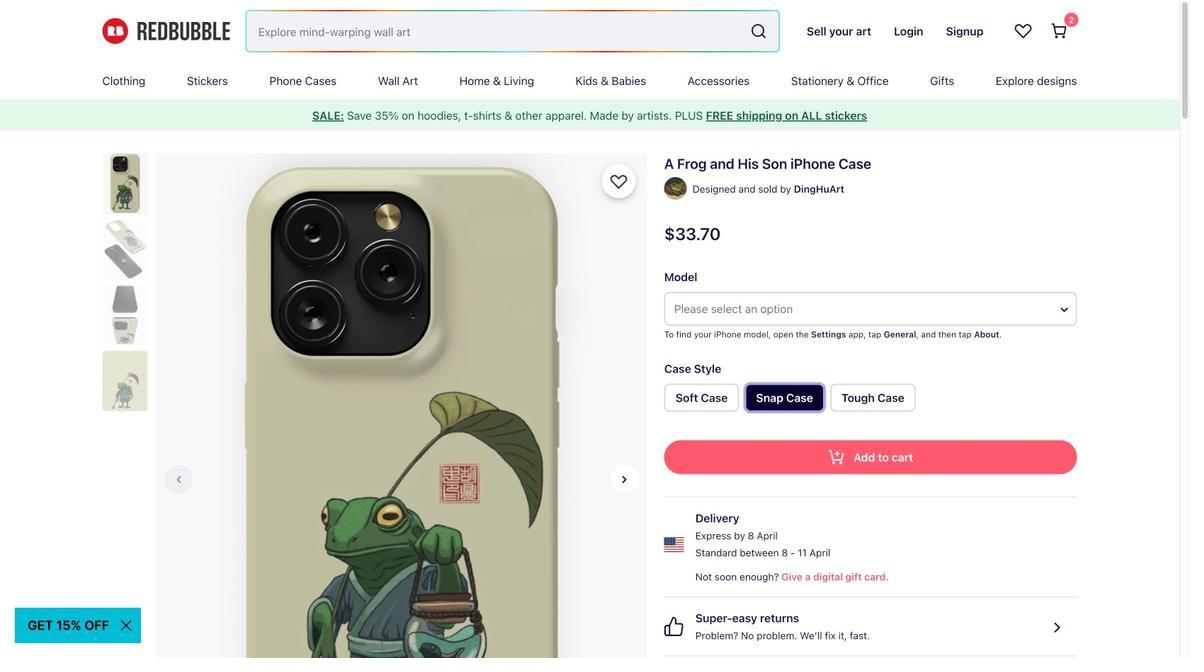 Task type: locate. For each thing, give the bounding box(es) containing it.
4 menu item from the left
[[378, 62, 418, 99]]

None radio
[[665, 384, 740, 412], [831, 384, 916, 412], [665, 384, 740, 412], [831, 384, 916, 412]]

3 menu item from the left
[[270, 62, 337, 99]]

8 menu item from the left
[[792, 62, 889, 99]]

none radio inside case style option group
[[745, 384, 825, 412]]

7 menu item from the left
[[688, 62, 750, 99]]

menu bar
[[102, 62, 1078, 99]]

menu item
[[102, 62, 145, 99], [187, 62, 228, 99], [270, 62, 337, 99], [378, 62, 418, 99], [460, 62, 534, 99], [576, 62, 647, 99], [688, 62, 750, 99], [792, 62, 889, 99], [931, 62, 955, 99], [996, 62, 1078, 99]]

None field
[[247, 11, 779, 51]]

None radio
[[745, 384, 825, 412]]



Task type: describe. For each thing, give the bounding box(es) containing it.
case style option group
[[665, 384, 1078, 418]]

10 menu item from the left
[[996, 62, 1078, 99]]

2 menu item from the left
[[187, 62, 228, 99]]

5 menu item from the left
[[460, 62, 534, 99]]

6 menu item from the left
[[576, 62, 647, 99]]

flag of us image
[[665, 535, 684, 555]]

9 menu item from the left
[[931, 62, 955, 99]]

1 menu item from the left
[[102, 62, 145, 99]]

Search term search field
[[247, 11, 745, 51]]



Task type: vqa. For each thing, say whether or not it's contained in the screenshot.
Case Style option group
yes



